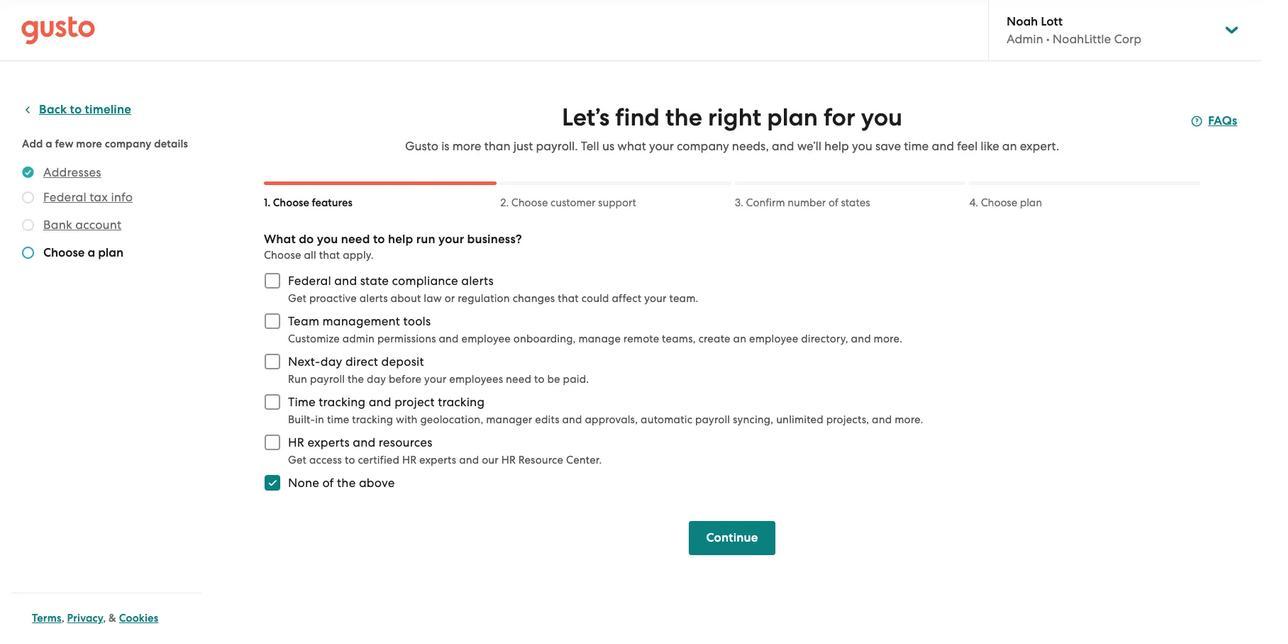 Task type: locate. For each thing, give the bounding box(es) containing it.
an inside let's find the right plan for you gusto is more than just payroll. tell us what your company needs, and we'll help you save time and feel like an expert.
[[1002, 139, 1017, 153]]

syncing,
[[733, 414, 774, 426]]

1 vertical spatial more.
[[895, 414, 924, 426]]

1 horizontal spatial plan
[[767, 103, 818, 132]]

payroll
[[310, 373, 345, 386], [695, 414, 730, 426]]

check image
[[22, 219, 34, 231]]

choose up what
[[273, 197, 309, 209]]

you right do
[[317, 232, 338, 247]]

0 vertical spatial time
[[904, 139, 929, 153]]

0 horizontal spatial experts
[[308, 436, 350, 450]]

with
[[396, 414, 418, 426]]

help inside what do you need to help run your business? choose all that apply.
[[388, 232, 413, 247]]

a for plan
[[88, 246, 95, 260]]

alerts down state
[[360, 292, 388, 305]]

choose down like
[[981, 197, 1018, 209]]

the down the next-day direct deposit
[[348, 373, 364, 386]]

1 vertical spatial check image
[[22, 247, 34, 259]]

tell
[[581, 139, 599, 153]]

you left the save
[[852, 139, 873, 153]]

1 vertical spatial a
[[88, 246, 95, 260]]

you
[[861, 103, 903, 132], [852, 139, 873, 153], [317, 232, 338, 247]]

number
[[788, 197, 826, 209]]

and
[[772, 139, 794, 153], [932, 139, 954, 153], [334, 274, 357, 288], [439, 333, 459, 346], [851, 333, 871, 346], [369, 395, 392, 409], [562, 414, 582, 426], [872, 414, 892, 426], [353, 436, 376, 450], [459, 454, 479, 467]]

1 , from the left
[[61, 612, 64, 625]]

2 horizontal spatial hr
[[501, 454, 516, 467]]

1 horizontal spatial help
[[825, 139, 849, 153]]

company down right
[[677, 139, 729, 153]]

do
[[299, 232, 314, 247]]

0 horizontal spatial help
[[388, 232, 413, 247]]

get up none
[[288, 454, 307, 467]]

in
[[315, 414, 324, 426]]

1 vertical spatial day
[[367, 373, 386, 386]]

0 horizontal spatial an
[[733, 333, 747, 346]]

than
[[484, 139, 511, 153]]

2 horizontal spatial plan
[[1020, 197, 1042, 209]]

cookies button
[[119, 610, 158, 627]]

help
[[825, 139, 849, 153], [388, 232, 413, 247]]

1 vertical spatial alerts
[[360, 292, 388, 305]]

0 horizontal spatial payroll
[[310, 373, 345, 386]]

day down the customize
[[321, 355, 342, 369]]

you up the save
[[861, 103, 903, 132]]

0 vertical spatial experts
[[308, 436, 350, 450]]

more. right directory,
[[874, 333, 903, 346]]

your inside let's find the right plan for you gusto is more than just payroll. tell us what your company needs, and we'll help you save time and feel like an expert.
[[649, 139, 674, 153]]

of left states
[[829, 197, 839, 209]]

0 horizontal spatial of
[[322, 476, 334, 490]]

management
[[323, 314, 400, 329]]

and left we'll
[[772, 139, 794, 153]]

an
[[1002, 139, 1017, 153], [733, 333, 747, 346]]

0 vertical spatial plan
[[767, 103, 818, 132]]

1 horizontal spatial ,
[[103, 612, 106, 625]]

is
[[441, 139, 450, 153]]

noah
[[1007, 14, 1038, 29]]

payroll down next-
[[310, 373, 345, 386]]

that inside what do you need to help run your business? choose all that apply.
[[319, 249, 340, 262]]

to up apply.
[[373, 232, 385, 247]]

to
[[70, 102, 82, 117], [373, 232, 385, 247], [534, 373, 545, 386], [345, 454, 355, 467]]

1 employee from the left
[[462, 333, 511, 346]]

0 vertical spatial need
[[341, 232, 370, 247]]

1 vertical spatial you
[[852, 139, 873, 153]]

feel
[[957, 139, 978, 153]]

employee
[[462, 333, 511, 346], [749, 333, 799, 346]]

1 vertical spatial plan
[[1020, 197, 1042, 209]]

0 horizontal spatial a
[[46, 138, 52, 150]]

choose for choose features
[[273, 197, 309, 209]]

0 vertical spatial you
[[861, 103, 903, 132]]

back to timeline button
[[22, 101, 131, 118]]

to inside 'back to timeline' button
[[70, 102, 82, 117]]

remote
[[624, 333, 659, 346]]

employee left directory,
[[749, 333, 799, 346]]

certified
[[358, 454, 400, 467]]

and right directory,
[[851, 333, 871, 346]]

experts up access
[[308, 436, 350, 450]]

1 vertical spatial payroll
[[695, 414, 730, 426]]

plan down the account
[[98, 246, 123, 260]]

0 vertical spatial check image
[[22, 192, 34, 204]]

1 vertical spatial federal
[[288, 274, 331, 288]]

0 horizontal spatial time
[[327, 414, 349, 426]]

business?
[[467, 232, 522, 247]]

the right the find
[[666, 103, 702, 132]]

choose left "customer"
[[511, 197, 548, 209]]

add
[[22, 138, 43, 150]]

0 horizontal spatial more
[[76, 138, 102, 150]]

2 get from the top
[[288, 454, 307, 467]]

, left privacy link
[[61, 612, 64, 625]]

None of the above checkbox
[[257, 468, 288, 499]]

0 horizontal spatial plan
[[98, 246, 123, 260]]

1 vertical spatial that
[[558, 292, 579, 305]]

account
[[75, 218, 122, 232]]

alerts up regulation
[[461, 274, 494, 288]]

need left be
[[506, 373, 532, 386]]

more.
[[874, 333, 903, 346], [895, 414, 924, 426]]

the left above
[[337, 476, 356, 490]]

create
[[699, 333, 731, 346]]

Team management tools checkbox
[[257, 306, 288, 337]]

check image down circle check icon
[[22, 192, 34, 204]]

experts
[[308, 436, 350, 450], [419, 454, 456, 467]]

time
[[904, 139, 929, 153], [327, 414, 349, 426]]

HR experts and resources checkbox
[[257, 427, 288, 458]]

1 horizontal spatial federal
[[288, 274, 331, 288]]

customer
[[551, 197, 596, 209]]

time
[[288, 395, 316, 409]]

0 vertical spatial the
[[666, 103, 702, 132]]

, left the &
[[103, 612, 106, 625]]

circle check image
[[22, 164, 34, 181]]

more. right the projects,
[[895, 414, 924, 426]]

and down the or
[[439, 333, 459, 346]]

get for hr
[[288, 454, 307, 467]]

built-
[[288, 414, 315, 426]]

0 horizontal spatial need
[[341, 232, 370, 247]]

0 vertical spatial federal
[[43, 190, 86, 204]]

get up team
[[288, 292, 307, 305]]

1 horizontal spatial company
[[677, 139, 729, 153]]

save
[[876, 139, 901, 153]]

1 horizontal spatial an
[[1002, 139, 1017, 153]]

federal tax info
[[43, 190, 133, 204]]

need up apply.
[[341, 232, 370, 247]]

choose customer support
[[511, 197, 636, 209]]

hr down resources
[[402, 454, 417, 467]]

run
[[288, 373, 307, 386]]

0 vertical spatial help
[[825, 139, 849, 153]]

bank
[[43, 218, 72, 232]]

continue
[[706, 531, 758, 546]]

2 vertical spatial the
[[337, 476, 356, 490]]

lott
[[1041, 14, 1063, 29]]

your
[[649, 139, 674, 153], [439, 232, 464, 247], [644, 292, 667, 305], [424, 373, 447, 386]]

admin
[[1007, 32, 1043, 46]]

a left the few
[[46, 138, 52, 150]]

check image down check icon
[[22, 247, 34, 259]]

help right we'll
[[825, 139, 849, 153]]

bank account button
[[43, 216, 122, 233]]

day
[[321, 355, 342, 369], [367, 373, 386, 386]]

an right like
[[1002, 139, 1017, 153]]

day down direct on the left of the page
[[367, 373, 386, 386]]

plan up we'll
[[767, 103, 818, 132]]

plan
[[767, 103, 818, 132], [1020, 197, 1042, 209], [98, 246, 123, 260]]

0 horizontal spatial that
[[319, 249, 340, 262]]

company inside let's find the right plan for you gusto is more than just payroll. tell us what your company needs, and we'll help you save time and feel like an expert.
[[677, 139, 729, 153]]

hr right 'our'
[[501, 454, 516, 467]]

federal inside button
[[43, 190, 86, 204]]

time right the save
[[904, 139, 929, 153]]

0 horizontal spatial employee
[[462, 333, 511, 346]]

help inside let's find the right plan for you gusto is more than just payroll. tell us what your company needs, and we'll help you save time and feel like an expert.
[[825, 139, 849, 153]]

2 vertical spatial you
[[317, 232, 338, 247]]

0 horizontal spatial alerts
[[360, 292, 388, 305]]

company down the timeline
[[105, 138, 152, 150]]

of down access
[[322, 476, 334, 490]]

time tracking and project tracking
[[288, 395, 485, 409]]

what do you need to help run your business? choose all that apply.
[[264, 232, 522, 262]]

above
[[359, 476, 395, 490]]

the
[[666, 103, 702, 132], [348, 373, 364, 386], [337, 476, 356, 490]]

1 horizontal spatial employee
[[749, 333, 799, 346]]

hr down built-
[[288, 436, 304, 450]]

1 vertical spatial of
[[322, 476, 334, 490]]

federal down addresses on the left top of the page
[[43, 190, 86, 204]]

choose for choose customer support
[[511, 197, 548, 209]]

0 vertical spatial day
[[321, 355, 342, 369]]

1 get from the top
[[288, 292, 307, 305]]

choose down what
[[264, 249, 301, 262]]

0 horizontal spatial federal
[[43, 190, 86, 204]]

0 horizontal spatial ,
[[61, 612, 64, 625]]

1 vertical spatial help
[[388, 232, 413, 247]]

customize
[[288, 333, 340, 346]]

federal down all
[[288, 274, 331, 288]]

state
[[360, 274, 389, 288]]

help left the run at the top left of the page
[[388, 232, 413, 247]]

1 vertical spatial need
[[506, 373, 532, 386]]

a
[[46, 138, 52, 150], [88, 246, 95, 260]]

terms
[[32, 612, 61, 625]]

none of the above
[[288, 476, 395, 490]]

1 horizontal spatial experts
[[419, 454, 456, 467]]

your right the run at the top left of the page
[[439, 232, 464, 247]]

to right back
[[70, 102, 82, 117]]

experts down resources
[[419, 454, 456, 467]]

1 vertical spatial time
[[327, 414, 349, 426]]

choose down bank
[[43, 246, 85, 260]]

that right all
[[319, 249, 340, 262]]

2 vertical spatial plan
[[98, 246, 123, 260]]

choose for choose a plan
[[43, 246, 85, 260]]

confirm number of states
[[746, 197, 870, 209]]

1 horizontal spatial more
[[452, 139, 481, 153]]

details
[[154, 138, 188, 150]]

1 horizontal spatial a
[[88, 246, 95, 260]]

employee down regulation
[[462, 333, 511, 346]]

0 vertical spatial an
[[1002, 139, 1017, 153]]

1 vertical spatial the
[[348, 373, 364, 386]]

and right edits
[[562, 414, 582, 426]]

0 vertical spatial get
[[288, 292, 307, 305]]

0 horizontal spatial hr
[[288, 436, 304, 450]]

federal
[[43, 190, 86, 204], [288, 274, 331, 288]]

1 horizontal spatial time
[[904, 139, 929, 153]]

team management tools
[[288, 314, 431, 329]]

0 vertical spatial a
[[46, 138, 52, 150]]

before
[[389, 373, 422, 386]]

the for payroll
[[348, 373, 364, 386]]

0 vertical spatial payroll
[[310, 373, 345, 386]]

center.
[[566, 454, 602, 467]]

tracking
[[319, 395, 366, 409], [438, 395, 485, 409], [352, 414, 393, 426]]

more right the few
[[76, 138, 102, 150]]

gusto
[[405, 139, 438, 153]]

a for few
[[46, 138, 52, 150]]

that left could
[[558, 292, 579, 305]]

to down 'hr experts and resources'
[[345, 454, 355, 467]]

few
[[55, 138, 74, 150]]

0 vertical spatial that
[[319, 249, 340, 262]]

tax
[[90, 190, 108, 204]]

1 horizontal spatial of
[[829, 197, 839, 209]]

1 horizontal spatial need
[[506, 373, 532, 386]]

plan down expert.
[[1020, 197, 1042, 209]]

unlimited
[[776, 414, 824, 426]]

get
[[288, 292, 307, 305], [288, 454, 307, 467]]

0 vertical spatial alerts
[[461, 274, 494, 288]]

tools
[[403, 314, 431, 329]]

time right in
[[327, 414, 349, 426]]

home image
[[21, 16, 95, 44]]

1 vertical spatial get
[[288, 454, 307, 467]]

the inside let's find the right plan for you gusto is more than just payroll. tell us what your company needs, and we'll help you save time and feel like an expert.
[[666, 103, 702, 132]]

1 horizontal spatial alerts
[[461, 274, 494, 288]]

need inside what do you need to help run your business? choose all that apply.
[[341, 232, 370, 247]]

check image
[[22, 192, 34, 204], [22, 247, 34, 259]]

a down the account
[[88, 246, 95, 260]]

payroll left 'syncing,'
[[695, 414, 730, 426]]

1 vertical spatial experts
[[419, 454, 456, 467]]

a inside list
[[88, 246, 95, 260]]

your right what
[[649, 139, 674, 153]]

choose inside list
[[43, 246, 85, 260]]

and right the projects,
[[872, 414, 892, 426]]

an right create
[[733, 333, 747, 346]]

more right 'is' at the top left of the page
[[452, 139, 481, 153]]



Task type: vqa. For each thing, say whether or not it's contained in the screenshot.
"Plus"
no



Task type: describe. For each thing, give the bounding box(es) containing it.
1 check image from the top
[[22, 192, 34, 204]]

federal tax info button
[[43, 189, 133, 206]]

choose a plan
[[43, 246, 123, 260]]

and down before
[[369, 395, 392, 409]]

law
[[424, 292, 442, 305]]

faqs button
[[1191, 113, 1238, 130]]

your right before
[[424, 373, 447, 386]]

0 vertical spatial more.
[[874, 333, 903, 346]]

needs,
[[732, 139, 769, 153]]

tracking down time tracking and project tracking on the left
[[352, 414, 393, 426]]

choose plan
[[981, 197, 1042, 209]]

edits
[[535, 414, 560, 426]]

features
[[312, 197, 352, 209]]

for
[[824, 103, 856, 132]]

paid.
[[563, 373, 589, 386]]

states
[[841, 197, 870, 209]]

2 employee from the left
[[749, 333, 799, 346]]

you inside what do you need to help run your business? choose all that apply.
[[317, 232, 338, 247]]

our
[[482, 454, 499, 467]]

the for of
[[337, 476, 356, 490]]

changes
[[513, 292, 555, 305]]

to inside what do you need to help run your business? choose all that apply.
[[373, 232, 385, 247]]

1 horizontal spatial hr
[[402, 454, 417, 467]]

next-day direct deposit
[[288, 355, 424, 369]]

let's find the right plan for you gusto is more than just payroll. tell us what your company needs, and we'll help you save time and feel like an expert.
[[405, 103, 1059, 153]]

faqs
[[1208, 114, 1238, 128]]

hr experts and resources
[[288, 436, 433, 450]]

noahlittle
[[1053, 32, 1111, 46]]

timeline
[[85, 102, 131, 117]]

deposit
[[381, 355, 424, 369]]

and left 'our'
[[459, 454, 479, 467]]

Time tracking and project tracking checkbox
[[257, 387, 288, 418]]

could
[[582, 292, 609, 305]]

expert.
[[1020, 139, 1059, 153]]

automatic
[[641, 414, 693, 426]]

addresses
[[43, 165, 101, 180]]

geolocation,
[[420, 414, 483, 426]]

&
[[109, 612, 116, 625]]

us
[[602, 139, 615, 153]]

tracking up geolocation,
[[438, 395, 485, 409]]

and up certified
[[353, 436, 376, 450]]

approvals,
[[585, 414, 638, 426]]

run payroll the day before your employees need to be paid.
[[288, 373, 589, 386]]

federal and state compliance alerts
[[288, 274, 494, 288]]

terms link
[[32, 612, 61, 625]]

team
[[288, 314, 319, 329]]

we'll
[[797, 139, 822, 153]]

choose features
[[273, 197, 352, 209]]

•
[[1046, 32, 1050, 46]]

next-
[[288, 355, 321, 369]]

support
[[598, 197, 636, 209]]

get proactive alerts about law or regulation changes that could affect your team.
[[288, 292, 699, 305]]

payroll.
[[536, 139, 578, 153]]

built-in time tracking with geolocation, manager edits and approvals, automatic payroll syncing, unlimited projects, and more.
[[288, 414, 924, 426]]

confirm
[[746, 197, 785, 209]]

privacy
[[67, 612, 103, 625]]

your inside what do you need to help run your business? choose all that apply.
[[439, 232, 464, 247]]

the for find
[[666, 103, 702, 132]]

your left team. at top
[[644, 292, 667, 305]]

plan inside let's find the right plan for you gusto is more than just payroll. tell us what your company needs, and we'll help you save time and feel like an expert.
[[767, 103, 818, 132]]

onboarding,
[[514, 333, 576, 346]]

get access to certified hr experts and our hr resource center.
[[288, 454, 602, 467]]

projects,
[[826, 414, 869, 426]]

manage
[[579, 333, 621, 346]]

0 horizontal spatial day
[[321, 355, 342, 369]]

like
[[981, 139, 999, 153]]

apply.
[[343, 249, 374, 262]]

choose a plan list
[[22, 164, 197, 265]]

2 check image from the top
[[22, 247, 34, 259]]

2 , from the left
[[103, 612, 106, 625]]

back
[[39, 102, 67, 117]]

just
[[514, 139, 533, 153]]

federal for federal and state compliance alerts
[[288, 274, 331, 288]]

noah lott admin • noahlittle corp
[[1007, 14, 1142, 46]]

teams,
[[662, 333, 696, 346]]

terms , privacy , & cookies
[[32, 612, 158, 625]]

1 vertical spatial an
[[733, 333, 747, 346]]

team.
[[669, 292, 699, 305]]

admin
[[342, 333, 375, 346]]

Federal and state compliance alerts checkbox
[[257, 265, 288, 297]]

time inside let's find the right plan for you gusto is more than just payroll. tell us what your company needs, and we'll help you save time and feel like an expert.
[[904, 139, 929, 153]]

privacy link
[[67, 612, 103, 625]]

compliance
[[392, 274, 458, 288]]

choose inside what do you need to help run your business? choose all that apply.
[[264, 249, 301, 262]]

1 horizontal spatial day
[[367, 373, 386, 386]]

plan inside list
[[98, 246, 123, 260]]

federal for federal tax info
[[43, 190, 86, 204]]

and left feel
[[932, 139, 954, 153]]

get for federal
[[288, 292, 307, 305]]

and up proactive at the top left of the page
[[334, 274, 357, 288]]

1 horizontal spatial payroll
[[695, 414, 730, 426]]

tracking up in
[[319, 395, 366, 409]]

right
[[708, 103, 761, 132]]

to left be
[[534, 373, 545, 386]]

0 horizontal spatial company
[[105, 138, 152, 150]]

affect
[[612, 292, 642, 305]]

corp
[[1114, 32, 1142, 46]]

more inside let's find the right plan for you gusto is more than just payroll. tell us what your company needs, and we'll help you save time and feel like an expert.
[[452, 139, 481, 153]]

what
[[264, 232, 296, 247]]

info
[[111, 190, 133, 204]]

Next-day direct deposit checkbox
[[257, 346, 288, 377]]

1 horizontal spatial that
[[558, 292, 579, 305]]

or
[[445, 292, 455, 305]]

addresses button
[[43, 164, 101, 181]]

choose for choose plan
[[981, 197, 1018, 209]]

0 vertical spatial of
[[829, 197, 839, 209]]

about
[[391, 292, 421, 305]]

back to timeline
[[39, 102, 131, 117]]

access
[[309, 454, 342, 467]]

add a few more company details
[[22, 138, 188, 150]]

find
[[615, 103, 660, 132]]

customize admin permissions and employee onboarding, manage remote teams, create an employee directory, and more.
[[288, 333, 903, 346]]

let's
[[562, 103, 610, 132]]

resource
[[519, 454, 563, 467]]



